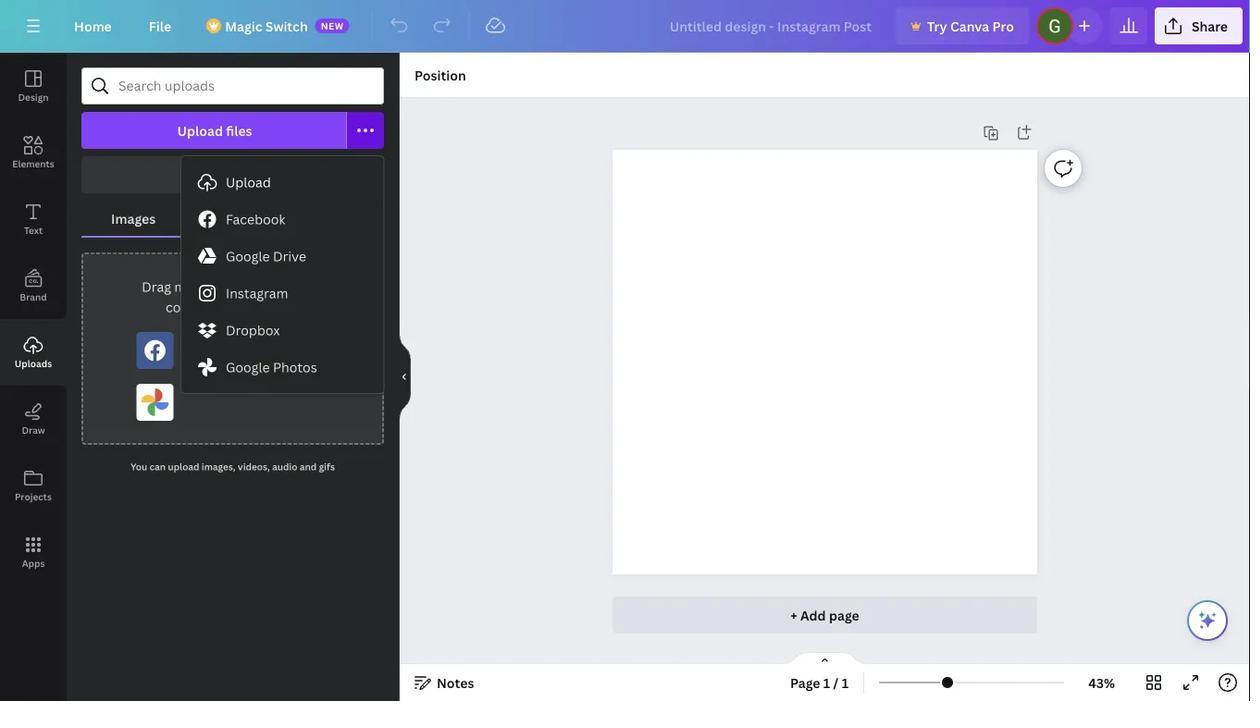 Task type: vqa. For each thing, say whether or not it's contained in the screenshot.
Trimming, start edge 'slider'
no



Task type: describe. For each thing, give the bounding box(es) containing it.
yourself
[[231, 166, 283, 184]]

upload files
[[177, 122, 252, 139]]

connect
[[166, 298, 217, 316]]

page
[[790, 674, 820, 692]]

switch
[[265, 17, 308, 35]]

record yourself button
[[81, 156, 384, 193]]

position
[[415, 66, 466, 84]]

share button
[[1155, 7, 1243, 44]]

google photos button
[[181, 349, 384, 386]]

draw
[[22, 424, 45, 436]]

add
[[800, 607, 826, 624]]

+ add page
[[791, 607, 859, 624]]

upload for upload
[[226, 174, 271, 191]]

to
[[247, 278, 260, 296]]

drive
[[273, 248, 306, 265]]

photos
[[273, 359, 317, 376]]

facebook
[[226, 211, 285, 228]]

main menu bar
[[0, 0, 1250, 53]]

projects
[[15, 490, 52, 503]]

page 1 / 1
[[790, 674, 849, 692]]

43% button
[[1072, 668, 1132, 698]]

audio
[[272, 461, 297, 473]]

images button
[[81, 201, 185, 236]]

notes
[[437, 674, 474, 692]]

instagram
[[226, 285, 288, 302]]

magic switch
[[225, 17, 308, 35]]

videos
[[215, 210, 258, 227]]

files
[[226, 122, 252, 139]]

file button
[[134, 7, 186, 44]]

try
[[927, 17, 947, 35]]

Design title text field
[[655, 7, 888, 44]]

record yourself
[[183, 166, 283, 184]]

here
[[216, 278, 244, 296]]

dropbox
[[226, 322, 280, 339]]

position button
[[407, 60, 474, 90]]

google photos
[[226, 359, 317, 376]]

or
[[310, 278, 324, 296]]

magic
[[225, 17, 262, 35]]

drag media here to upload or connect an account...
[[142, 278, 324, 316]]

menu containing upload
[[181, 156, 384, 393]]

you can upload images, videos, audio and gifs
[[131, 461, 335, 473]]

upload for upload files
[[177, 122, 223, 139]]

1 1 from the left
[[823, 674, 830, 692]]

try canva pro button
[[896, 7, 1029, 44]]

projects button
[[0, 453, 67, 519]]

+ add page button
[[613, 597, 1037, 634]]

share
[[1192, 17, 1228, 35]]

brand
[[20, 291, 47, 303]]

side panel tab list
[[0, 53, 67, 586]]

an
[[220, 298, 235, 316]]

upload files button
[[81, 112, 347, 149]]

google for google drive
[[226, 248, 270, 265]]

Search uploads search field
[[118, 68, 372, 104]]

uploads button
[[0, 319, 67, 386]]

facebook button
[[181, 201, 384, 238]]

hide image
[[399, 333, 411, 422]]

images
[[111, 210, 156, 227]]



Task type: locate. For each thing, give the bounding box(es) containing it.
+
[[791, 607, 797, 624]]

uploads
[[15, 357, 52, 370]]

google drive
[[226, 248, 306, 265]]

images,
[[202, 461, 236, 473]]

dropbox button
[[181, 312, 384, 349]]

upload
[[264, 278, 307, 296], [168, 461, 199, 473]]

0 horizontal spatial upload
[[168, 461, 199, 473]]

google down dropbox
[[226, 359, 270, 376]]

canva
[[950, 17, 989, 35]]

videos,
[[238, 461, 270, 473]]

account...
[[238, 298, 300, 316]]

google for google photos
[[226, 359, 270, 376]]

upload right can
[[168, 461, 199, 473]]

design button
[[0, 53, 67, 119]]

1 google from the top
[[226, 248, 270, 265]]

upload inside 'button'
[[177, 122, 223, 139]]

1 vertical spatial upload
[[226, 174, 271, 191]]

canva assistant image
[[1197, 610, 1219, 632]]

upload up the facebook
[[226, 174, 271, 191]]

notes button
[[407, 668, 482, 698]]

1 vertical spatial upload
[[168, 461, 199, 473]]

home link
[[59, 7, 127, 44]]

gifs
[[319, 461, 335, 473]]

home
[[74, 17, 112, 35]]

0 horizontal spatial 1
[[823, 674, 830, 692]]

record
[[183, 166, 228, 184]]

upload left files
[[177, 122, 223, 139]]

/
[[833, 674, 839, 692]]

1
[[823, 674, 830, 692], [842, 674, 849, 692]]

apps button
[[0, 519, 67, 586]]

you
[[131, 461, 147, 473]]

page
[[829, 607, 859, 624]]

text
[[24, 224, 43, 236]]

google
[[226, 248, 270, 265], [226, 359, 270, 376]]

elements
[[12, 157, 54, 170]]

videos button
[[185, 201, 288, 236]]

upload up the 'account...'
[[264, 278, 307, 296]]

0 vertical spatial upload
[[177, 122, 223, 139]]

upload inside button
[[226, 174, 271, 191]]

upload inside drag media here to upload or connect an account...
[[264, 278, 307, 296]]

and
[[300, 461, 317, 473]]

1 left the /
[[823, 674, 830, 692]]

1 horizontal spatial upload
[[226, 174, 271, 191]]

try canva pro
[[927, 17, 1014, 35]]

show pages image
[[781, 651, 869, 666]]

upload
[[177, 122, 223, 139], [226, 174, 271, 191]]

1 horizontal spatial upload
[[264, 278, 307, 296]]

1 horizontal spatial 1
[[842, 674, 849, 692]]

elements button
[[0, 119, 67, 186]]

media
[[174, 278, 213, 296]]

file
[[149, 17, 171, 35]]

design
[[18, 91, 49, 103]]

drag
[[142, 278, 171, 296]]

1 vertical spatial google
[[226, 359, 270, 376]]

2 google from the top
[[226, 359, 270, 376]]

0 vertical spatial upload
[[264, 278, 307, 296]]

0 horizontal spatial upload
[[177, 122, 223, 139]]

text button
[[0, 186, 67, 253]]

menu
[[181, 156, 384, 393]]

google up the to
[[226, 248, 270, 265]]

0 vertical spatial google
[[226, 248, 270, 265]]

upload button
[[181, 164, 384, 201]]

can
[[149, 461, 166, 473]]

brand button
[[0, 253, 67, 319]]

new
[[321, 19, 344, 32]]

43%
[[1088, 674, 1115, 692]]

draw button
[[0, 386, 67, 453]]

apps
[[22, 557, 45, 570]]

google drive button
[[181, 238, 384, 275]]

instagram button
[[181, 275, 384, 312]]

1 right the /
[[842, 674, 849, 692]]

pro
[[993, 17, 1014, 35]]

2 1 from the left
[[842, 674, 849, 692]]



